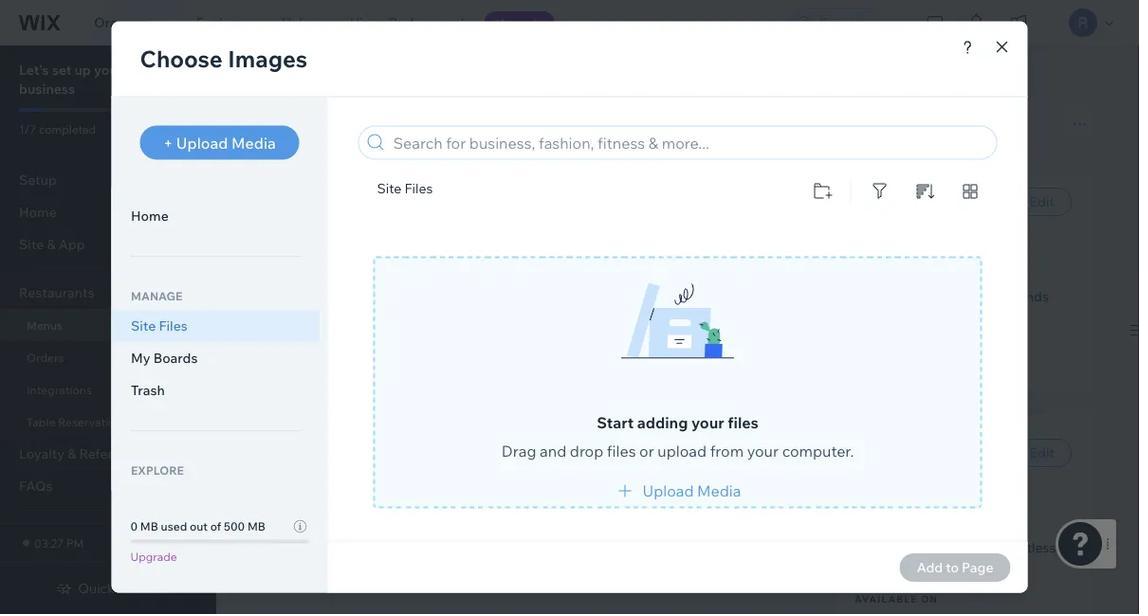Task type: locate. For each thing, give the bounding box(es) containing it.
menu left for
[[903, 288, 938, 305]]

0 horizontal spatial menus
[[27, 318, 63, 332]]

menu
[[855, 190, 906, 214]]

completed
[[39, 122, 96, 136]]

integrations link
[[0, 374, 209, 406]]

business
[[19, 81, 75, 97]]

0 vertical spatial edit
[[1030, 193, 1055, 210]]

menu info
[[855, 190, 945, 214]]

1 edit button from the top
[[995, 188, 1072, 216]]

to
[[383, 462, 398, 481]]

customers
[[401, 462, 476, 481]]

home
[[19, 204, 57, 221]]

your
[[94, 62, 123, 78]]

section right new
[[486, 262, 548, 283]]

0 horizontal spatial section
[[364, 68, 448, 97]]

integrations
[[27, 383, 92, 397]]

1 vertical spatial section
[[486, 262, 548, 283]]

image
[[313, 120, 353, 137]]

for
[[941, 288, 959, 305]]

1 horizontal spatial in
[[888, 557, 899, 573]]

1 vertical spatial menus
[[27, 318, 63, 332]]

1 vertical spatial add
[[771, 514, 801, 533]]

add inside button
[[771, 514, 801, 533]]

upgrade button
[[484, 11, 555, 34]]

brunch down menu
[[855, 255, 913, 276]]

brunch
[[363, 80, 408, 96], [296, 103, 400, 141], [855, 255, 913, 276], [855, 288, 900, 305]]

section
[[364, 68, 448, 97], [486, 262, 548, 283]]

,
[[904, 540, 908, 556]]

add section dialog
[[285, 46, 854, 569]]

available
[[855, 593, 918, 605]]

1/7
[[19, 122, 36, 136]]

0 horizontal spatial menu
[[390, 190, 440, 214]]

add
[[313, 68, 359, 97], [771, 514, 801, 533]]

faqs
[[19, 478, 53, 495]]

None field
[[320, 285, 802, 317]]

menus up orders
[[27, 318, 63, 332]]

explore
[[196, 14, 243, 31]]

0 horizontal spatial in
[[369, 190, 385, 214]]

1 vertical spatial menu
[[903, 288, 938, 305]]

table
[[27, 415, 56, 429]]

menu
[[390, 190, 440, 214], [903, 288, 938, 305]]

table reservations (new) link
[[0, 406, 209, 438]]

0 vertical spatial section
[[364, 68, 448, 97]]

0 vertical spatial add
[[313, 68, 359, 97]]

let's
[[19, 62, 49, 78]]

online
[[855, 430, 915, 454]]

2 edit button from the top
[[995, 439, 1072, 468]]

1 horizontal spatial add
[[771, 514, 801, 533]]

restaurants button
[[0, 277, 209, 309]]

brunch left for
[[855, 288, 900, 305]]

edit button for info
[[995, 188, 1072, 216]]

0 vertical spatial in
[[369, 190, 385, 214]]

0 horizontal spatial add
[[313, 68, 359, 97]]

delivery ,
[[855, 540, 911, 556]]

pickup
[[911, 540, 953, 556]]

brunch menu for the weekends
[[855, 288, 1049, 305]]

1 horizontal spatial menu
[[903, 288, 938, 305]]

in down delivery ,
[[888, 557, 899, 573]]

help
[[282, 14, 311, 31]]

weekends
[[986, 288, 1049, 305]]

the
[[962, 288, 983, 305]]

2 edit from the top
[[1030, 445, 1055, 461]]

brunch down add section
[[296, 103, 400, 141]]

edit button for ordering
[[995, 439, 1072, 468]]

1 vertical spatial edit button
[[995, 439, 1072, 468]]

quick
[[78, 580, 114, 597]]

add for add
[[771, 514, 801, 533]]

online ordering
[[855, 430, 934, 477]]

section inside dialog
[[364, 68, 448, 97]]

0 vertical spatial menus
[[263, 80, 305, 96]]

sections in menu
[[285, 190, 440, 214]]

menus down help
[[263, 80, 305, 96]]

1 vertical spatial edit
[[1030, 445, 1055, 461]]

0 vertical spatial edit button
[[995, 188, 1072, 216]]

edit button
[[995, 188, 1072, 216], [995, 439, 1072, 468]]

in right sections
[[369, 190, 385, 214]]

1 edit from the top
[[1030, 193, 1055, 210]]

setup link
[[0, 164, 209, 196]]

professional
[[389, 14, 464, 31]]

1 vertical spatial in
[[888, 557, 899, 573]]

edit
[[1030, 193, 1055, 210], [1030, 445, 1055, 461]]

brunch down a
[[363, 80, 408, 96]]

hire a professional
[[350, 14, 464, 31]]

1 horizontal spatial section
[[486, 262, 548, 283]]

orders link
[[0, 341, 209, 374]]

available on
[[855, 593, 938, 605]]

menu up my
[[390, 190, 440, 214]]

cancel
[[663, 514, 712, 533]]

my new section
[[417, 262, 548, 283]]

dine-
[[855, 557, 888, 573]]

in
[[369, 190, 385, 214], [888, 557, 899, 573]]

section down hire a professional link
[[364, 68, 448, 97]]

menus
[[263, 80, 305, 96], [27, 318, 63, 332]]

Describe your section text field
[[314, 359, 808, 414]]

access
[[117, 580, 161, 597]]



Task type: vqa. For each thing, say whether or not it's contained in the screenshot.
'Refresh'
no



Task type: describe. For each thing, give the bounding box(es) containing it.
(new)
[[130, 415, 162, 429]]

hire
[[350, 14, 375, 31]]

orders
[[27, 350, 64, 365]]

a
[[378, 14, 386, 31]]

03:27 pm
[[34, 536, 84, 551]]

setup
[[19, 172, 57, 188]]

let's set up your business
[[19, 62, 123, 97]]

menus link
[[0, 309, 209, 341]]

sections
[[285, 190, 364, 214]]

quick access button
[[55, 580, 161, 598]]

name
[[313, 261, 350, 277]]

oranges
[[94, 14, 148, 31]]

1 horizontal spatial menus
[[263, 80, 305, 96]]

in inside pickup and contactless dine-in
[[888, 557, 899, 573]]

home link
[[0, 196, 209, 229]]

table reservations (new)
[[27, 415, 162, 429]]

reservations
[[58, 415, 128, 429]]

up
[[74, 62, 91, 78]]

cancel button
[[640, 506, 735, 541]]

pickup and contactless dine-in
[[855, 540, 1056, 573]]

sidebar element
[[0, 46, 216, 615]]

description
[[313, 335, 385, 352]]

upgrade
[[496, 16, 543, 30]]

and
[[956, 540, 979, 556]]

add for add section
[[313, 68, 359, 97]]

quick access
[[78, 580, 161, 597]]

add section
[[313, 68, 448, 97]]

delivery
[[855, 540, 904, 556]]

edit for info
[[1030, 193, 1055, 210]]

add button
[[746, 506, 826, 541]]

info
[[910, 190, 945, 214]]

new
[[446, 262, 482, 283]]

menus inside the menus "link"
[[27, 318, 63, 332]]

pm
[[66, 536, 84, 551]]

set
[[52, 62, 71, 78]]

0 vertical spatial menu
[[390, 190, 440, 214]]

Show to customers checkbox
[[313, 460, 476, 483]]

show to customers
[[340, 462, 476, 481]]

my
[[417, 262, 442, 283]]

visibility
[[313, 438, 366, 454]]

none field inside add section dialog
[[320, 285, 802, 317]]

edit for ordering
[[1030, 445, 1055, 461]]

contactless
[[982, 540, 1056, 556]]

hire a professional link
[[338, 0, 476, 46]]

on
[[921, 593, 938, 605]]

restaurants
[[19, 285, 94, 301]]

faqs link
[[0, 470, 209, 503]]

Search... field
[[814, 9, 878, 36]]

03:27
[[34, 536, 64, 551]]

help button
[[270, 0, 338, 46]]

ordering
[[855, 453, 934, 477]]

show
[[340, 462, 380, 481]]

1/7 completed
[[19, 122, 96, 136]]



